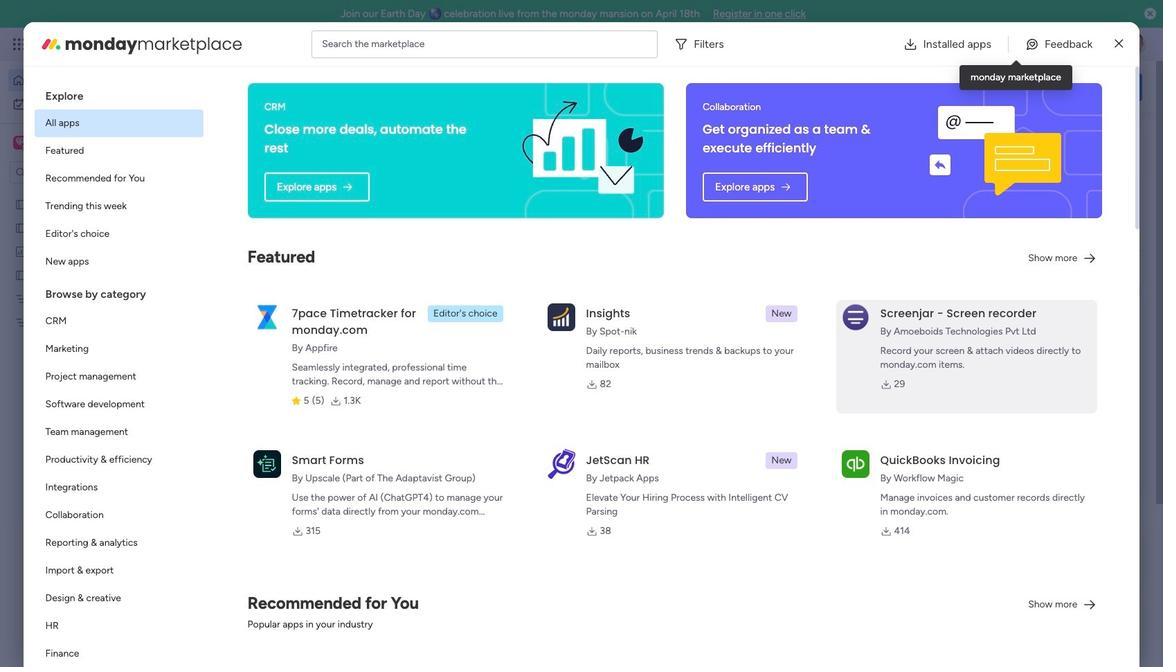 Task type: vqa. For each thing, say whether or not it's contained in the screenshot.
middle Unlimited
no



Task type: describe. For each thing, give the bounding box(es) containing it.
select product image
[[12, 37, 26, 51]]

public board image inside quick search results list box
[[231, 450, 247, 465]]

dapulse x slim image
[[1122, 128, 1139, 145]]

notifications image
[[918, 37, 932, 51]]

1 horizontal spatial terry turtle image
[[1125, 33, 1147, 55]]

see plans image
[[230, 37, 242, 52]]

quick search results list box
[[214, 157, 902, 511]]

public dashboard image
[[15, 245, 28, 258]]

0 horizontal spatial banner logo image
[[512, 93, 648, 208]]

0 vertical spatial component image
[[458, 302, 470, 315]]

help image
[[1074, 37, 1088, 51]]

update feed image
[[948, 37, 962, 51]]

workspace selection element
[[13, 134, 116, 152]]



Task type: locate. For each thing, give the bounding box(es) containing it.
1 workspace image from the left
[[13, 135, 27, 150]]

list box
[[34, 78, 203, 667], [0, 189, 177, 521]]

0 horizontal spatial monday marketplace image
[[40, 33, 62, 55]]

app logo image
[[253, 303, 281, 331], [548, 303, 575, 331], [842, 303, 870, 331], [548, 449, 575, 479], [253, 450, 281, 478], [842, 450, 870, 478]]

component image
[[458, 302, 470, 315], [231, 472, 244, 485]]

2 heading from the top
[[34, 276, 203, 308]]

public board image
[[15, 197, 28, 211], [15, 221, 28, 234], [15, 268, 28, 281], [231, 450, 247, 465]]

2 image
[[959, 28, 971, 44]]

1 vertical spatial heading
[[34, 276, 203, 308]]

templates image image
[[948, 306, 1130, 402]]

0 horizontal spatial terry turtle image
[[247, 597, 274, 625]]

help center element
[[935, 599, 1143, 654]]

1 heading from the top
[[34, 78, 203, 109]]

2 circle o image from the top
[[956, 211, 965, 221]]

1 horizontal spatial banner logo image
[[906, 83, 1086, 218]]

search everything image
[[1043, 37, 1057, 51]]

Search in workspace field
[[29, 165, 116, 180]]

monday marketplace image left search everything image at the top of the page
[[1009, 37, 1023, 51]]

0 vertical spatial heading
[[34, 78, 203, 109]]

monday marketplace image right select product image
[[40, 33, 62, 55]]

v2 bolt switch image
[[1054, 79, 1062, 95]]

dapulse x slim image
[[1115, 36, 1124, 52]]

1 vertical spatial component image
[[231, 472, 244, 485]]

terry turtle image
[[1125, 33, 1147, 55], [247, 597, 274, 625]]

workspace image
[[13, 135, 27, 150], [15, 135, 25, 150]]

getting started element
[[935, 533, 1143, 588]]

option
[[8, 69, 168, 91], [8, 93, 168, 115], [34, 109, 203, 137], [34, 137, 203, 165], [34, 165, 203, 193], [0, 192, 177, 194], [34, 193, 203, 220], [34, 220, 203, 248], [34, 248, 203, 276], [34, 308, 203, 335], [34, 335, 203, 363], [34, 363, 203, 391], [34, 391, 203, 418], [34, 418, 203, 446], [34, 446, 203, 474], [34, 474, 203, 502], [34, 502, 203, 529], [34, 529, 203, 557], [34, 557, 203, 585], [34, 585, 203, 612], [34, 612, 203, 640], [34, 640, 203, 667]]

circle o image
[[956, 193, 965, 204], [956, 211, 965, 221]]

0 horizontal spatial component image
[[231, 472, 244, 485]]

monday marketplace image
[[40, 33, 62, 55], [1009, 37, 1023, 51]]

v2 user feedback image
[[946, 79, 957, 95]]

1 horizontal spatial component image
[[458, 302, 470, 315]]

banner logo image
[[906, 83, 1086, 218], [512, 93, 648, 208]]

1 horizontal spatial monday marketplace image
[[1009, 37, 1023, 51]]

heading
[[34, 78, 203, 109], [34, 276, 203, 308]]

1 vertical spatial terry turtle image
[[247, 597, 274, 625]]

1 vertical spatial circle o image
[[956, 211, 965, 221]]

2 workspace image from the left
[[15, 135, 25, 150]]

1 circle o image from the top
[[956, 193, 965, 204]]

0 vertical spatial circle o image
[[956, 193, 965, 204]]

0 vertical spatial terry turtle image
[[1125, 33, 1147, 55]]



